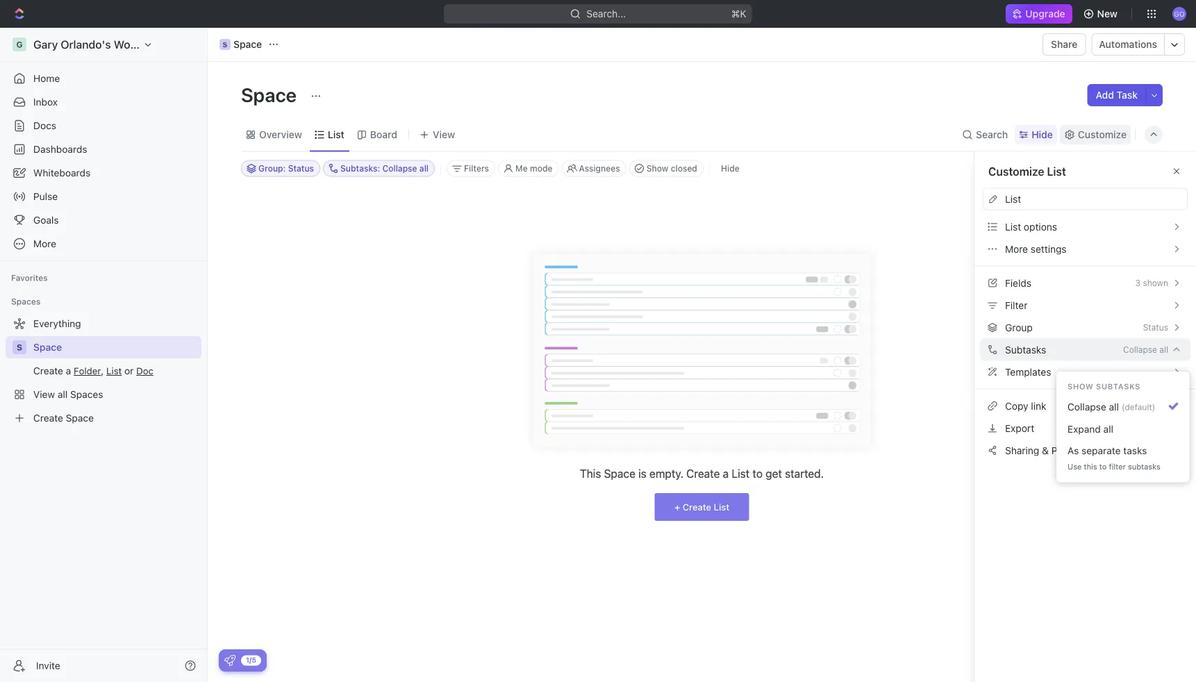 Task type: locate. For each thing, give the bounding box(es) containing it.
invite
[[36, 660, 60, 672]]

+ create list
[[675, 502, 730, 512]]

customize down hide dropdown button
[[989, 165, 1045, 178]]

goals
[[33, 214, 59, 226]]

create left a
[[687, 467, 720, 480]]

all down show subtasks
[[1109, 401, 1119, 413]]

settings
[[1031, 243, 1067, 255]]

status
[[1143, 323, 1169, 332]]

hide inside dropdown button
[[1032, 129, 1053, 140]]

overview
[[259, 129, 302, 140]]

1 vertical spatial customize
[[989, 165, 1045, 178]]

0 vertical spatial space, , element
[[220, 39, 231, 50]]

s for s
[[17, 343, 22, 352]]

0 vertical spatial hide
[[1032, 129, 1053, 140]]

space tree
[[6, 313, 201, 429]]

1 vertical spatial collapse
[[1068, 401, 1107, 413]]

upgrade
[[1026, 8, 1066, 19]]

sharing & permissions button
[[983, 439, 1188, 462]]

list
[[328, 129, 344, 140], [1047, 165, 1066, 178], [1005, 193, 1021, 205], [1005, 221, 1021, 232], [732, 467, 750, 480], [714, 502, 730, 512]]

0 vertical spatial customize
[[1078, 129, 1127, 140]]

subtasks
[[1096, 382, 1141, 391], [1128, 462, 1161, 471]]

0 horizontal spatial customize
[[989, 165, 1045, 178]]

list up "more"
[[1005, 221, 1021, 232]]

1 horizontal spatial to
[[1100, 462, 1107, 471]]

customize up search tasks... text field
[[1078, 129, 1127, 140]]

assignees button
[[562, 160, 626, 177]]

collapse down the 'status'
[[1124, 345, 1157, 355]]

all down collapse all (default)
[[1104, 423, 1114, 435]]

0 horizontal spatial hide
[[721, 164, 740, 173]]

to left get
[[753, 467, 763, 480]]

collapse for collapse all
[[1124, 345, 1157, 355]]

this
[[580, 467, 601, 480]]

s inside "tree"
[[17, 343, 22, 352]]

1 vertical spatial hide
[[721, 164, 740, 173]]

subtasks inside as separate tasks use this to filter subtasks
[[1128, 462, 1161, 471]]

favorites
[[11, 273, 48, 283]]

1 vertical spatial all
[[1109, 401, 1119, 413]]

collapse
[[1124, 345, 1157, 355], [1068, 401, 1107, 413]]

as separate tasks use this to filter subtasks
[[1068, 445, 1161, 471]]

copy link
[[1005, 400, 1047, 412]]

more
[[1005, 243, 1028, 255]]

add
[[1096, 89, 1114, 101]]

inbox
[[33, 96, 58, 108]]

all inside button
[[1104, 423, 1114, 435]]

customize inside button
[[1078, 129, 1127, 140]]

more settings
[[1005, 243, 1067, 255]]

subtasks up collapse all (default)
[[1096, 382, 1141, 391]]

0 vertical spatial collapse
[[1124, 345, 1157, 355]]

0 vertical spatial s
[[223, 40, 227, 48]]

1 horizontal spatial customize
[[1078, 129, 1127, 140]]

1 horizontal spatial hide
[[1032, 129, 1053, 140]]

sidebar navigation
[[0, 28, 208, 682]]

1 vertical spatial subtasks
[[1128, 462, 1161, 471]]

1 horizontal spatial s
[[223, 40, 227, 48]]

new button
[[1078, 3, 1126, 25]]

docs
[[33, 120, 56, 131]]

automations button
[[1092, 34, 1164, 55]]

board link
[[367, 125, 397, 145]]

group
[[1005, 322, 1033, 333]]

home link
[[6, 67, 201, 90]]

this
[[1084, 462, 1098, 471]]

separate
[[1082, 445, 1121, 456]]

hide
[[1032, 129, 1053, 140], [721, 164, 740, 173]]

get
[[766, 467, 782, 480]]

0 horizontal spatial to
[[753, 467, 763, 480]]

all down the 'status'
[[1160, 345, 1169, 355]]

expand all button
[[1062, 418, 1184, 440]]

list options
[[1005, 221, 1057, 232]]

0 vertical spatial subtasks
[[1096, 382, 1141, 391]]

hide button
[[1015, 125, 1057, 145]]

1 horizontal spatial collapse
[[1124, 345, 1157, 355]]

all
[[1160, 345, 1169, 355], [1109, 401, 1119, 413], [1104, 423, 1114, 435]]

task
[[1117, 89, 1138, 101]]

0 horizontal spatial space, , element
[[13, 340, 26, 354]]

space inside "tree"
[[33, 341, 62, 353]]

1 vertical spatial space, , element
[[13, 340, 26, 354]]

0 horizontal spatial collapse
[[1068, 401, 1107, 413]]

overview link
[[256, 125, 302, 145]]

show
[[1068, 382, 1094, 391]]

s
[[223, 40, 227, 48], [17, 343, 22, 352]]

⌘k
[[732, 8, 747, 19]]

space, , element
[[220, 39, 231, 50], [13, 340, 26, 354]]

to right this
[[1100, 462, 1107, 471]]

list down a
[[714, 502, 730, 512]]

home
[[33, 73, 60, 84]]

s inside s space
[[223, 40, 227, 48]]

list right a
[[732, 467, 750, 480]]

whiteboards
[[33, 167, 90, 179]]

empty.
[[650, 467, 684, 480]]

subtasks down tasks
[[1128, 462, 1161, 471]]

list inside button
[[1005, 221, 1021, 232]]

collapse all (default)
[[1068, 401, 1156, 413]]

collapse down show
[[1068, 401, 1107, 413]]

create right +
[[683, 502, 712, 512]]

dashboards
[[33, 143, 87, 155]]

0 horizontal spatial s
[[17, 343, 22, 352]]

collapse for collapse all (default)
[[1068, 401, 1107, 413]]

all for expand all
[[1104, 423, 1114, 435]]

share button
[[1043, 33, 1086, 56]]

spaces
[[11, 297, 41, 306]]

space, , element inside space "tree"
[[13, 340, 26, 354]]

copy link button
[[983, 395, 1188, 417]]

share
[[1051, 39, 1078, 50]]

copy
[[1005, 400, 1029, 412]]

2 vertical spatial all
[[1104, 423, 1114, 435]]

1 vertical spatial s
[[17, 343, 22, 352]]

to
[[1100, 462, 1107, 471], [753, 467, 763, 480]]

customize
[[1078, 129, 1127, 140], [989, 165, 1045, 178]]

space
[[233, 39, 262, 50], [241, 83, 301, 106], [33, 341, 62, 353], [604, 467, 636, 480]]

list left board link
[[328, 129, 344, 140]]

0 vertical spatial all
[[1160, 345, 1169, 355]]

create
[[687, 467, 720, 480], [683, 502, 712, 512]]

customize for customize
[[1078, 129, 1127, 140]]

permissions
[[1052, 445, 1106, 456]]

customize button
[[1060, 125, 1131, 145]]



Task type: describe. For each thing, give the bounding box(es) containing it.
inbox link
[[6, 91, 201, 113]]

docs link
[[6, 115, 201, 137]]

sharing
[[1005, 445, 1040, 456]]

more settings button
[[983, 238, 1188, 260]]

all for collapse all (default)
[[1109, 401, 1119, 413]]

to inside as separate tasks use this to filter subtasks
[[1100, 462, 1107, 471]]

list link
[[325, 125, 344, 145]]

search button
[[958, 125, 1012, 145]]

expand
[[1068, 423, 1101, 435]]

1 horizontal spatial space, , element
[[220, 39, 231, 50]]

space link
[[33, 336, 199, 359]]

1/5
[[246, 656, 256, 664]]

tasks
[[1124, 445, 1147, 456]]

customize list
[[989, 165, 1066, 178]]

s for s space
[[223, 40, 227, 48]]

subtasks
[[1005, 344, 1047, 355]]

upgrade link
[[1006, 4, 1072, 24]]

new
[[1097, 8, 1118, 19]]

list options button
[[983, 216, 1188, 238]]

this space is empty. create a list to get started.
[[580, 467, 824, 480]]

onboarding checklist button element
[[224, 655, 236, 666]]

is
[[639, 467, 647, 480]]

pulse
[[33, 191, 58, 202]]

link
[[1031, 400, 1047, 412]]

hide inside button
[[721, 164, 740, 173]]

options
[[1024, 221, 1057, 232]]

assignees
[[579, 164, 620, 173]]

a
[[723, 467, 729, 480]]

started.
[[785, 467, 824, 480]]

expand all
[[1068, 423, 1114, 435]]

s space
[[223, 39, 262, 50]]

sharing & permissions
[[1005, 445, 1106, 456]]

0 vertical spatial create
[[687, 467, 720, 480]]

customize for customize list
[[989, 165, 1045, 178]]

hide button
[[716, 160, 745, 177]]

search
[[976, 129, 1008, 140]]

all for collapse all
[[1160, 345, 1169, 355]]

search...
[[587, 8, 626, 19]]

board
[[370, 129, 397, 140]]

dashboards link
[[6, 138, 201, 160]]

as
[[1068, 445, 1079, 456]]

(default)
[[1122, 402, 1156, 412]]

list down customize list
[[1005, 193, 1021, 205]]

automations
[[1099, 39, 1158, 50]]

collapse all
[[1124, 345, 1169, 355]]

filter
[[1109, 462, 1126, 471]]

list down hide dropdown button
[[1047, 165, 1066, 178]]

show subtasks
[[1068, 382, 1141, 391]]

favorites button
[[6, 270, 53, 286]]

Search tasks... text field
[[1023, 158, 1162, 179]]

add task
[[1096, 89, 1138, 101]]

whiteboards link
[[6, 162, 201, 184]]

pulse link
[[6, 186, 201, 208]]

add task button
[[1088, 84, 1146, 106]]

goals link
[[6, 209, 201, 231]]

onboarding checklist button image
[[224, 655, 236, 666]]

+
[[675, 502, 680, 512]]

1 vertical spatial create
[[683, 502, 712, 512]]

use
[[1068, 462, 1082, 471]]

&
[[1042, 445, 1049, 456]]



Task type: vqa. For each thing, say whether or not it's contained in the screenshot.
is
yes



